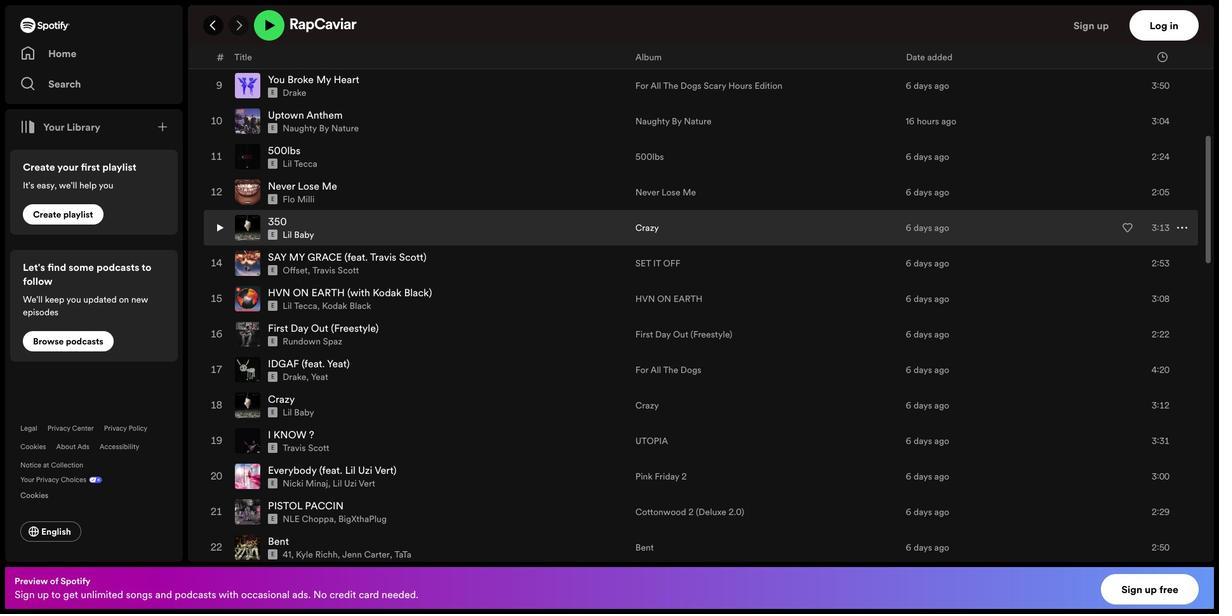 Task type: vqa. For each thing, say whether or not it's contained in the screenshot.


Task type: locate. For each thing, give the bounding box(es) containing it.
up left log
[[1097, 18, 1109, 32]]

occasional
[[241, 588, 290, 602]]

0 vertical spatial pink friday 2 link
[[635, 44, 687, 57]]

explicit element inside the pistol paccin cell
[[268, 514, 278, 525]]

pistol
[[268, 499, 302, 513]]

you broke my heart cell
[[235, 69, 625, 103]]

6 days ago for crazy
[[906, 399, 949, 412]]

pistol paccin link
[[268, 499, 344, 513]]

1 horizontal spatial me
[[683, 186, 696, 199]]

1 vertical spatial cookies
[[20, 490, 48, 501]]

0 horizontal spatial on
[[293, 286, 309, 300]]

12 6 from the top
[[906, 435, 911, 448]]

e inside everybody (feat. lil uzi vert) e
[[271, 480, 274, 488]]

, inside the everybody (feat. lil uzi vert) "cell"
[[328, 478, 330, 490]]

lose for never lose me e
[[298, 179, 319, 193]]

3:12
[[1152, 399, 1169, 412]]

for down album
[[635, 79, 648, 92]]

at
[[43, 461, 49, 470]]

english
[[41, 526, 71, 538]]

your
[[57, 160, 78, 174]]

6 inside 350 row
[[906, 222, 911, 234]]

mmhmm cell
[[235, 0, 625, 32]]

1 all from the top
[[650, 79, 661, 92]]

ago for you broke my heart
[[934, 79, 949, 92]]

ago for 500lbs
[[934, 151, 949, 163]]

0 horizontal spatial lose
[[298, 179, 319, 193]]

cottonwood 2 (deluxe 2.0)
[[635, 506, 744, 519]]

500lbs inside cell
[[268, 144, 300, 158]]

15 e from the top
[[271, 551, 274, 559]]

never lose me cell
[[235, 175, 625, 210]]

2 tecca from the top
[[294, 300, 317, 312]]

0 horizontal spatial mmhmm link
[[268, 1, 309, 15]]

0 horizontal spatial up
[[37, 588, 49, 602]]

baby up ?
[[294, 406, 314, 419]]

11 days from the top
[[914, 399, 932, 412]]

lil baby inside 350 cell
[[283, 229, 314, 241]]

lil left the vert
[[345, 464, 356, 478]]

friday for 3:00
[[655, 471, 679, 483]]

log in button
[[1129, 10, 1199, 41]]

1 horizontal spatial 500lbs
[[635, 151, 664, 163]]

to up new
[[142, 260, 151, 274]]

pink friday 2 up cottonwood
[[635, 471, 687, 483]]

3 e from the top
[[271, 125, 274, 132]]

5 explicit element from the top
[[268, 194, 278, 205]]

mmhmm link up album
[[635, 8, 672, 21]]

explicit element inside the everybody (feat. lil uzi vert) "cell"
[[268, 479, 278, 489]]

mmhmm for mmhmm
[[635, 8, 672, 21]]

bent down cottonwood
[[635, 542, 654, 554]]

days for 500lbs
[[914, 151, 932, 163]]

1 vertical spatial pink friday 2
[[635, 471, 687, 483]]

(feat. inside everybody (feat. lil uzi vert) e
[[319, 464, 342, 478]]

5 6 days ago from the top
[[906, 186, 949, 199]]

41
[[283, 549, 291, 561]]

,
[[308, 264, 310, 277], [317, 300, 320, 312], [306, 371, 309, 384], [328, 478, 330, 490], [334, 513, 336, 526], [291, 549, 294, 561], [338, 549, 340, 561], [390, 549, 392, 561]]

uzi inside everybody (feat. lil uzi vert) e
[[358, 464, 372, 478]]

explicit element for 500lbs
[[268, 159, 278, 169]]

idgaf (feat. yeat) cell
[[235, 353, 625, 387]]

500lbs for 500lbs
[[635, 151, 664, 163]]

baby inside 350 cell
[[294, 229, 314, 241]]

day
[[291, 321, 308, 335], [655, 328, 671, 341]]

6 days ago for 350
[[906, 222, 949, 234]]

0 vertical spatial cookies link
[[20, 443, 46, 452]]

naughty by nature inside uptown anthem 'cell'
[[283, 122, 359, 135]]

4 explicit element from the top
[[268, 159, 278, 169]]

2 vertical spatial podcasts
[[175, 588, 216, 602]]

0 vertical spatial friday
[[655, 44, 679, 57]]

first for first day out (freestyle) e
[[268, 321, 288, 335]]

12 e from the top
[[271, 445, 274, 452]]

0 vertical spatial pink
[[635, 44, 653, 57]]

search link
[[20, 71, 168, 97]]

up inside top bar and user menu element
[[1097, 18, 1109, 32]]

lil tecca link up never lose me e
[[283, 158, 317, 170]]

tecca up first day out (freestyle) e
[[294, 300, 317, 312]]

scott up the everybody (feat. lil uzi vert) link
[[308, 442, 329, 455]]

4 6 days ago from the top
[[906, 151, 949, 163]]

playlist right first
[[102, 160, 136, 174]]

mmhmm up album
[[635, 8, 672, 21]]

everybody (feat. lil uzi vert) cell
[[235, 460, 625, 494]]

1 vertical spatial all
[[650, 364, 661, 377]]

flo milli link
[[283, 193, 314, 206]]

day up for all the dogs link
[[655, 328, 671, 341]]

explicit element inside say my grace (feat. travis scott) cell
[[268, 266, 278, 276]]

0 horizontal spatial naughty by nature
[[283, 122, 359, 135]]

ago for crazy
[[934, 399, 949, 412]]

hvn on earth (with kodak black) cell
[[235, 282, 625, 316]]

lil tecca , kodak black
[[283, 300, 371, 312]]

lil baby up "i know ?" link
[[283, 406, 314, 419]]

5 e from the top
[[271, 196, 274, 203]]

scott up hvn on earth (with kodak black) link
[[338, 264, 359, 277]]

first day out (freestyle)
[[635, 328, 732, 341]]

0 vertical spatial your
[[43, 120, 64, 134]]

1 vertical spatial lil baby
[[283, 406, 314, 419]]

browse podcasts
[[33, 335, 103, 348]]

11 explicit element from the top
[[268, 408, 278, 418]]

never lose me e
[[268, 179, 337, 203]]

keep
[[45, 293, 64, 306]]

home
[[48, 46, 76, 60]]

0 vertical spatial bigxthaplug link
[[283, 15, 331, 28]]

album
[[635, 50, 662, 63]]

black)
[[404, 286, 432, 300]]

out for first day out (freestyle)
[[673, 328, 688, 341]]

1 horizontal spatial day
[[655, 328, 671, 341]]

(feat. inside say my grace (feat. travis scott) e
[[345, 250, 368, 264]]

2 6 from the top
[[906, 44, 911, 57]]

6 days ago inside 350 row
[[906, 222, 949, 234]]

ago for never lose me
[[934, 186, 949, 199]]

12 days from the top
[[914, 435, 932, 448]]

pink friday 2 link for 3:00
[[635, 471, 687, 483]]

dogs left the scary
[[680, 79, 701, 92]]

travis left scott)
[[370, 250, 396, 264]]

crazy up "set"
[[635, 222, 659, 234]]

ago inside 350 row
[[934, 222, 949, 234]]

crazy link inside 350 row
[[635, 222, 659, 234]]

first up idgaf
[[268, 321, 288, 335]]

2 dogs from the top
[[680, 364, 701, 377]]

9 days from the top
[[914, 328, 932, 341]]

lil up know
[[283, 406, 292, 419]]

6 for pistol paccin
[[906, 506, 911, 519]]

(freestyle) inside first day out (freestyle) e
[[331, 321, 379, 335]]

7 explicit element from the top
[[268, 266, 278, 276]]

never inside never lose me e
[[268, 179, 295, 193]]

privacy center link
[[47, 424, 94, 434]]

12 6 days ago from the top
[[906, 435, 949, 448]]

2 pink friday 2 link from the top
[[635, 471, 687, 483]]

choppa
[[302, 513, 334, 526]]

drake for drake , yeat
[[283, 371, 306, 384]]

duration image
[[1157, 52, 1168, 62]]

1 horizontal spatial kodak
[[373, 286, 401, 300]]

create inside 'create your first playlist it's easy, we'll help you'
[[23, 160, 55, 174]]

0 horizontal spatial playlist
[[63, 208, 93, 221]]

out inside first day out (freestyle) e
[[311, 321, 328, 335]]

(freestyle) for first day out (freestyle)
[[690, 328, 732, 341]]

day for first day out (freestyle)
[[655, 328, 671, 341]]

1 vertical spatial to
[[51, 588, 61, 602]]

your inside button
[[43, 120, 64, 134]]

go back image
[[208, 20, 218, 30]]

nature
[[684, 115, 711, 128], [331, 122, 359, 135]]

by right uptown
[[319, 122, 329, 135]]

ads.
[[292, 588, 311, 602]]

13 6 from the top
[[906, 471, 911, 483]]

pink friday 2 up for all the dogs scary hours edition
[[635, 44, 687, 57]]

to inside preview of spotify sign up to get unlimited songs and podcasts with occasional ads. no credit card needed.
[[51, 588, 61, 602]]

travis scott link inside i know ? cell
[[283, 442, 329, 455]]

explicit element inside you broke my heart cell
[[268, 88, 278, 98]]

drake link left yeat link
[[283, 371, 306, 384]]

2 lil baby from the top
[[283, 406, 314, 419]]

travis scott link for ?
[[283, 442, 329, 455]]

1 horizontal spatial travis
[[312, 264, 335, 277]]

lil inside 500lbs cell
[[283, 158, 292, 170]]

10 e from the top
[[271, 373, 274, 381]]

scott
[[338, 264, 359, 277], [308, 442, 329, 455]]

first day out (freestyle) link inside "cell"
[[268, 321, 379, 335]]

1 tecca from the top
[[294, 158, 317, 170]]

rapcaviar
[[290, 18, 357, 33]]

hvn down "offset" link
[[268, 286, 290, 300]]

kodak right the (with
[[373, 286, 401, 300]]

7 6 from the top
[[906, 257, 911, 270]]

(feat. for yeat)
[[302, 357, 325, 371]]

13 explicit element from the top
[[268, 479, 278, 489]]

create for your
[[23, 160, 55, 174]]

lil baby for 350
[[283, 229, 314, 241]]

lil baby link up "i know ?" link
[[283, 406, 314, 419]]

0 horizontal spatial hvn
[[268, 286, 290, 300]]

15 6 days ago from the top
[[906, 542, 949, 554]]

0 horizontal spatial nature
[[331, 122, 359, 135]]

(feat. for lil
[[319, 464, 342, 478]]

everybody (feat. lil uzi vert) e
[[268, 464, 397, 488]]

never for never lose me
[[635, 186, 659, 199]]

e inside 500lbs e
[[271, 160, 274, 168]]

0 horizontal spatial bent
[[268, 535, 289, 549]]

mmhmm for mmhmm e
[[268, 1, 309, 15]]

it's
[[23, 179, 34, 192]]

bigxthaplug link up jenn carter "link"
[[338, 513, 387, 526]]

7 6 days ago from the top
[[906, 257, 949, 270]]

lil up never lose me e
[[283, 158, 292, 170]]

lose inside never lose me e
[[298, 179, 319, 193]]

2 cookies from the top
[[20, 490, 48, 501]]

privacy for privacy center
[[47, 424, 70, 434]]

travis right "offset" link
[[312, 264, 335, 277]]

you right keep
[[66, 293, 81, 306]]

mmhmm up ftcu link
[[268, 1, 309, 15]]

for for idgaf (feat. yeat)
[[635, 364, 648, 377]]

2 baby from the top
[[294, 406, 314, 419]]

350 cell
[[235, 211, 625, 245]]

crazy down the drake , yeat
[[268, 392, 295, 406]]

15 days from the top
[[914, 542, 932, 554]]

playlist inside 'create your first playlist it's easy, we'll help you'
[[102, 160, 136, 174]]

drake link
[[283, 86, 306, 99], [283, 371, 306, 384]]

cottonwood
[[635, 506, 686, 519]]

uzi left vert)
[[358, 464, 372, 478]]

tecca for lil tecca , kodak black
[[294, 300, 317, 312]]

1 vertical spatial your
[[20, 476, 34, 485]]

, inside say my grace (feat. travis scott) cell
[[308, 264, 310, 277]]

tecca for lil tecca
[[294, 158, 317, 170]]

1 horizontal spatial never
[[635, 186, 659, 199]]

1 vertical spatial friday
[[655, 471, 679, 483]]

flo milli
[[283, 193, 314, 206]]

baby inside crazy cell
[[294, 406, 314, 419]]

1 pink from the top
[[635, 44, 653, 57]]

the down "#" row
[[663, 79, 678, 92]]

6 days ago for first day out (freestyle)
[[906, 328, 949, 341]]

8 e from the top
[[271, 302, 274, 310]]

16 hours ago
[[906, 115, 956, 128]]

your left library
[[43, 120, 64, 134]]

on inside 'hvn on earth (with kodak black) e'
[[293, 286, 309, 300]]

privacy policy link
[[104, 424, 147, 434]]

sign inside sign up free button
[[1121, 583, 1142, 597]]

bigxthaplug link inside the pistol paccin cell
[[338, 513, 387, 526]]

credit
[[329, 588, 356, 602]]

7 e from the top
[[271, 267, 274, 274]]

never lose me link
[[268, 179, 337, 193], [635, 186, 696, 199]]

1 vertical spatial drake link
[[283, 371, 306, 384]]

350 row
[[204, 210, 1198, 246]]

0 horizontal spatial naughty
[[283, 122, 317, 135]]

travis
[[370, 250, 396, 264], [312, 264, 335, 277], [283, 442, 306, 455]]

to inside let's find some podcasts to follow we'll keep you updated on new episodes
[[142, 260, 151, 274]]

0 horizontal spatial by
[[319, 122, 329, 135]]

ago for i know ?
[[934, 435, 949, 448]]

ago for pistol paccin
[[934, 506, 949, 519]]

8 days from the top
[[914, 293, 932, 306]]

podcasts right browse on the bottom
[[66, 335, 103, 348]]

podcasts inside preview of spotify sign up to get unlimited songs and podcasts with occasional ads. no credit card needed.
[[175, 588, 216, 602]]

500lbs link up never lose me
[[635, 151, 664, 163]]

tata link
[[394, 549, 411, 561]]

explicit element for you
[[268, 88, 278, 98]]

lil inside everybody (feat. lil uzi vert) e
[[345, 464, 356, 478]]

dogs down first day out (freestyle)
[[680, 364, 701, 377]]

0 horizontal spatial earth
[[311, 286, 345, 300]]

scary
[[704, 79, 726, 92]]

6 6 days ago from the top
[[906, 222, 949, 234]]

black
[[349, 300, 371, 312]]

the for you broke my heart
[[663, 79, 678, 92]]

days for pistol paccin
[[914, 506, 932, 519]]

lil tecca link up rundown
[[283, 300, 317, 312]]

0 vertical spatial travis scott link
[[312, 264, 359, 277]]

1 vertical spatial pink
[[635, 471, 653, 483]]

lil up my
[[283, 229, 292, 241]]

you for first
[[99, 179, 113, 192]]

1 vertical spatial 2
[[682, 471, 687, 483]]

create down easy,
[[33, 208, 61, 221]]

explicit element inside idgaf (feat. yeat) cell
[[268, 372, 278, 382]]

2 up "cottonwood 2 (deluxe 2.0)" link
[[682, 471, 687, 483]]

days for bent
[[914, 542, 932, 554]]

spaz
[[323, 335, 342, 348]]

lil inside crazy cell
[[283, 406, 292, 419]]

13 e from the top
[[271, 480, 274, 488]]

hvn inside 'hvn on earth (with kodak black) e'
[[268, 286, 290, 300]]

2 horizontal spatial travis
[[370, 250, 396, 264]]

tecca up never lose me e
[[294, 158, 317, 170]]

14 explicit element from the top
[[268, 514, 278, 525]]

crazy for crazy
[[635, 399, 659, 412]]

explicit element for mmhmm
[[268, 17, 278, 27]]

days for idgaf (feat. yeat)
[[914, 364, 932, 377]]

6 for say my grace (feat. travis scott)
[[906, 257, 911, 270]]

2 vertical spatial (feat.
[[319, 464, 342, 478]]

drake inside you broke my heart cell
[[283, 86, 306, 99]]

to left get on the left of page
[[51, 588, 61, 602]]

earth
[[311, 286, 345, 300], [673, 293, 703, 306]]

drake inside idgaf (feat. yeat) cell
[[283, 371, 306, 384]]

say my grace (feat. travis scott) cell
[[235, 246, 625, 281]]

the down first day out (freestyle)
[[663, 364, 678, 377]]

500lbs link down uptown
[[268, 144, 300, 158]]

1 dogs from the top
[[680, 79, 701, 92]]

days inside 350 row
[[914, 222, 932, 234]]

1 horizontal spatial bigxthaplug
[[338, 513, 387, 526]]

nature down for all the dogs scary hours edition link
[[684, 115, 711, 128]]

0 horizontal spatial mmhmm
[[268, 1, 309, 15]]

kodak black link
[[322, 300, 371, 312]]

2 the from the top
[[663, 364, 678, 377]]

0 vertical spatial dogs
[[680, 79, 701, 92]]

lil inside hvn on earth (with kodak black) cell
[[283, 300, 292, 312]]

9 explicit element from the top
[[268, 337, 278, 347]]

cookies
[[20, 443, 46, 452], [20, 490, 48, 501]]

naughty by nature up lil tecca
[[283, 122, 359, 135]]

2 friday from the top
[[655, 471, 679, 483]]

0 vertical spatial drake
[[283, 86, 306, 99]]

crazy e
[[268, 392, 295, 417]]

1 horizontal spatial naughty by nature
[[635, 115, 711, 128]]

500lbs link
[[268, 144, 300, 158], [635, 151, 664, 163]]

naughty by nature down for all the dogs scary hours edition
[[635, 115, 711, 128]]

friday up for all the dogs scary hours edition link
[[655, 44, 679, 57]]

explicit element inside never lose me cell
[[268, 194, 278, 205]]

10 days from the top
[[914, 364, 932, 377]]

uptown anthem cell
[[235, 104, 625, 139]]

1 vertical spatial playlist
[[63, 208, 93, 221]]

paccin
[[305, 499, 344, 513]]

6 days ago for never lose me
[[906, 186, 949, 199]]

11 e from the top
[[271, 409, 274, 417]]

1 cookies from the top
[[20, 443, 46, 452]]

1 vertical spatial you
[[66, 293, 81, 306]]

10 6 from the top
[[906, 364, 911, 377]]

1 lil tecca link from the top
[[283, 158, 317, 170]]

1 horizontal spatial your
[[43, 120, 64, 134]]

1 vertical spatial bigxthaplug link
[[338, 513, 387, 526]]

5 6 from the top
[[906, 186, 911, 199]]

drake link up uptown
[[283, 86, 306, 99]]

1 horizontal spatial hvn
[[635, 293, 655, 306]]

0 vertical spatial drake link
[[283, 86, 306, 99]]

4 6 from the top
[[906, 151, 911, 163]]

11 6 days ago from the top
[[906, 399, 949, 412]]

6 for first day out (freestyle)
[[906, 328, 911, 341]]

bigxthaplug link for nle
[[338, 513, 387, 526]]

we'll
[[59, 179, 77, 192]]

e inside 350 e
[[271, 231, 274, 239]]

0 horizontal spatial never lose me link
[[268, 179, 337, 193]]

idgaf (feat. yeat) link
[[268, 357, 350, 371]]

up inside preview of spotify sign up to get unlimited songs and podcasts with occasional ads. no credit card needed.
[[37, 588, 49, 602]]

explicit element inside i know ? cell
[[268, 443, 278, 453]]

sign inside sign up button
[[1073, 18, 1094, 32]]

kyle richh link
[[296, 549, 338, 561]]

you inside 'create your first playlist it's easy, we'll help you'
[[99, 179, 113, 192]]

say
[[268, 250, 286, 264]]

pink friday 2 link
[[635, 44, 687, 57], [635, 471, 687, 483]]

3 days from the top
[[914, 79, 932, 92]]

1 horizontal spatial out
[[673, 328, 688, 341]]

explicit element inside 350 cell
[[268, 230, 278, 240]]

0 horizontal spatial your
[[20, 476, 34, 485]]

baby for crazy
[[294, 406, 314, 419]]

1 horizontal spatial first
[[635, 328, 653, 341]]

explicit element inside bent cell
[[268, 550, 278, 560]]

1 horizontal spatial playlist
[[102, 160, 136, 174]]

privacy up about
[[47, 424, 70, 434]]

nature down heart
[[331, 122, 359, 135]]

4 e from the top
[[271, 160, 274, 168]]

lose up 350 row
[[662, 186, 680, 199]]

1 horizontal spatial scott
[[338, 264, 359, 277]]

6 e from the top
[[271, 231, 274, 239]]

naughty by nature link
[[635, 115, 711, 128], [283, 122, 359, 135]]

2 explicit element from the top
[[268, 88, 278, 98]]

0 horizontal spatial first
[[268, 321, 288, 335]]

1 pink friday 2 link from the top
[[635, 44, 687, 57]]

mmhmm link up ftcu link
[[268, 1, 309, 15]]

on down set it off link
[[657, 293, 671, 306]]

earth down offset , travis scott
[[311, 286, 345, 300]]

notice at collection
[[20, 461, 83, 470]]

create inside button
[[33, 208, 61, 221]]

kodak inside 'hvn on earth (with kodak black) e'
[[373, 286, 401, 300]]

cottonwood 2 (deluxe 2.0) link
[[635, 506, 744, 519]]

0 horizontal spatial day
[[291, 321, 308, 335]]

15 6 from the top
[[906, 542, 911, 554]]

(freestyle)
[[331, 321, 379, 335], [690, 328, 732, 341]]

0 horizontal spatial bent link
[[268, 535, 289, 549]]

bigxthaplug link inside mmhmm cell
[[283, 15, 331, 28]]

baby for 350
[[294, 229, 314, 241]]

6 days ago
[[906, 8, 949, 21], [906, 44, 949, 57], [906, 79, 949, 92], [906, 151, 949, 163], [906, 186, 949, 199], [906, 222, 949, 234], [906, 257, 949, 270], [906, 293, 949, 306], [906, 328, 949, 341], [906, 364, 949, 377], [906, 399, 949, 412], [906, 435, 949, 448], [906, 471, 949, 483], [906, 506, 949, 519], [906, 542, 949, 554]]

1 vertical spatial cookies link
[[20, 488, 59, 502]]

top bar and user menu element
[[188, 5, 1214, 46]]

1 vertical spatial pink friday 2 link
[[635, 471, 687, 483]]

podcasts inside let's find some podcasts to follow we'll keep you updated on new episodes
[[96, 260, 139, 274]]

tata
[[394, 549, 411, 561]]

explicit element
[[268, 17, 278, 27], [268, 88, 278, 98], [268, 123, 278, 133], [268, 159, 278, 169], [268, 194, 278, 205], [268, 230, 278, 240], [268, 266, 278, 276], [268, 301, 278, 311], [268, 337, 278, 347], [268, 372, 278, 382], [268, 408, 278, 418], [268, 443, 278, 453], [268, 479, 278, 489], [268, 514, 278, 525], [268, 550, 278, 560]]

0 horizontal spatial to
[[51, 588, 61, 602]]

1 horizontal spatial mmhmm
[[635, 8, 672, 21]]

travis scott link inside cell
[[312, 264, 359, 277]]

earth up first day out (freestyle)
[[673, 293, 703, 306]]

6 days ago for say my grace (feat. travis scott)
[[906, 257, 949, 270]]

10 explicit element from the top
[[268, 372, 278, 382]]

9 6 from the top
[[906, 328, 911, 341]]

vert)
[[375, 464, 397, 478]]

on for hvn on earth
[[657, 293, 671, 306]]

set it off link
[[635, 257, 681, 270]]

2 for from the top
[[635, 364, 648, 377]]

the for idgaf (feat. yeat)
[[663, 364, 678, 377]]

0 horizontal spatial (freestyle)
[[331, 321, 379, 335]]

hvn
[[268, 286, 290, 300], [635, 293, 655, 306]]

bent e
[[268, 535, 289, 559]]

bent link down cottonwood
[[635, 542, 654, 554]]

pink friday 2 link up cottonwood
[[635, 471, 687, 483]]

# row
[[204, 46, 1198, 69]]

you inside let's find some podcasts to follow we'll keep you updated on new episodes
[[66, 293, 81, 306]]

0 vertical spatial baby
[[294, 229, 314, 241]]

e inside 'hvn on earth (with kodak black) e'
[[271, 302, 274, 310]]

2 pink from the top
[[635, 471, 653, 483]]

8 6 days ago from the top
[[906, 293, 949, 306]]

0 vertical spatial 2
[[682, 44, 687, 57]]

explicit element inside uptown anthem 'cell'
[[268, 123, 278, 133]]

bigxthaplug link up ftcu link
[[283, 15, 331, 28]]

updated
[[83, 293, 117, 306]]

explicit element for pistol
[[268, 514, 278, 525]]

2 lil baby link from the top
[[283, 406, 314, 419]]

explicit element inside crazy cell
[[268, 408, 278, 418]]

1 drake link from the top
[[283, 86, 306, 99]]

all down first day out (freestyle)
[[650, 364, 661, 377]]

(freestyle) down hvn on earth
[[690, 328, 732, 341]]

cookies link down your privacy choices button
[[20, 488, 59, 502]]

title
[[234, 50, 252, 63]]

explicit element inside 500lbs cell
[[268, 159, 278, 169]]

6 days ago for you broke my heart
[[906, 79, 949, 92]]

cookies link up notice
[[20, 443, 46, 452]]

1 friday from the top
[[655, 44, 679, 57]]

10 6 days ago from the top
[[906, 364, 949, 377]]

6 days ago for mmhmm
[[906, 8, 949, 21]]

mmhmm inside cell
[[268, 1, 309, 15]]

1 lil baby from the top
[[283, 229, 314, 241]]

, inside idgaf (feat. yeat) cell
[[306, 371, 309, 384]]

13 days from the top
[[914, 471, 932, 483]]

3 6 days ago from the top
[[906, 79, 949, 92]]

1 explicit element from the top
[[268, 17, 278, 27]]

0 horizontal spatial travis
[[283, 442, 306, 455]]

you right help
[[99, 179, 113, 192]]

lil inside 350 cell
[[283, 229, 292, 241]]

0 vertical spatial cookies
[[20, 443, 46, 452]]

you for some
[[66, 293, 81, 306]]

bent for bent
[[635, 542, 654, 554]]

on down "offset" link
[[293, 286, 309, 300]]

pink friday 2 link up for all the dogs scary hours edition
[[635, 44, 687, 57]]

0 vertical spatial all
[[650, 79, 661, 92]]

0 horizontal spatial 500lbs
[[268, 144, 300, 158]]

go forward image
[[234, 20, 244, 30]]

3:00
[[1152, 471, 1169, 483]]

up left free
[[1145, 583, 1157, 597]]

5 days from the top
[[914, 186, 932, 199]]

ftcu
[[268, 37, 294, 51]]

1 horizontal spatial sign
[[1073, 18, 1094, 32]]

me
[[322, 179, 337, 193], [683, 186, 696, 199]]

your down notice
[[20, 476, 34, 485]]

6 explicit element from the top
[[268, 230, 278, 240]]

explicit element inside mmhmm cell
[[268, 17, 278, 27]]

2 days from the top
[[914, 44, 932, 57]]

for for you broke my heart
[[635, 79, 648, 92]]

0 vertical spatial scott
[[338, 264, 359, 277]]

me up 350 row
[[683, 186, 696, 199]]

day down lil tecca , kodak black
[[291, 321, 308, 335]]

cookies down your privacy choices
[[20, 490, 48, 501]]

for down first day out (freestyle)
[[635, 364, 648, 377]]

playlist down help
[[63, 208, 93, 221]]

lose down lil tecca
[[298, 179, 319, 193]]

(feat. inside idgaf (feat. yeat) e
[[302, 357, 325, 371]]

first inside first day out (freestyle) e
[[268, 321, 288, 335]]

earth inside 'hvn on earth (with kodak black) e'
[[311, 286, 345, 300]]

create up easy,
[[23, 160, 55, 174]]

2 horizontal spatial up
[[1145, 583, 1157, 597]]

1 vertical spatial drake
[[283, 371, 306, 384]]

idgaf (feat. yeat) e
[[268, 357, 350, 381]]

bent link down nle on the left bottom of page
[[268, 535, 289, 549]]

2 left (deluxe
[[688, 506, 694, 519]]

7 days from the top
[[914, 257, 932, 270]]

explicit element inside first day out (freestyle) "cell"
[[268, 337, 278, 347]]

1 horizontal spatial up
[[1097, 18, 1109, 32]]

6 for mmhmm
[[906, 8, 911, 21]]

0 vertical spatial create
[[23, 160, 55, 174]]

friday up cottonwood
[[655, 471, 679, 483]]

days for crazy
[[914, 399, 932, 412]]

2 horizontal spatial sign
[[1121, 583, 1142, 597]]

14 6 from the top
[[906, 506, 911, 519]]

500lbs down uptown
[[268, 144, 300, 158]]

explicit element inside hvn on earth (with kodak black) cell
[[268, 301, 278, 311]]

uzi left the vert
[[344, 478, 357, 490]]

main element
[[5, 5, 183, 563]]

1 horizontal spatial uzi
[[358, 464, 372, 478]]

lil baby up my
[[283, 229, 314, 241]]

9 e from the top
[[271, 338, 274, 346]]

lil baby link for 350
[[283, 229, 314, 241]]

lil baby inside crazy cell
[[283, 406, 314, 419]]

0 horizontal spatial never
[[268, 179, 295, 193]]

podcasts up on
[[96, 260, 139, 274]]

14 e from the top
[[271, 516, 274, 523]]

2:53
[[1152, 257, 1169, 270]]

8 6 from the top
[[906, 293, 911, 306]]

bigxthaplug inside the pistol paccin cell
[[338, 513, 387, 526]]

1 pink friday 2 from the top
[[635, 44, 687, 57]]

1 vertical spatial baby
[[294, 406, 314, 419]]

1 6 days ago from the top
[[906, 8, 949, 21]]

me for never lose me
[[683, 186, 696, 199]]

explicit element for hvn
[[268, 301, 278, 311]]

6 for 500lbs
[[906, 151, 911, 163]]

2 for 2:52
[[682, 44, 687, 57]]

1 horizontal spatial mmhmm link
[[635, 8, 672, 21]]

first day out (freestyle) link down hvn on earth
[[635, 328, 732, 341]]

14 days from the top
[[914, 506, 932, 519]]

duration element
[[1157, 52, 1168, 62]]

ago for idgaf (feat. yeat)
[[934, 364, 949, 377]]

day inside first day out (freestyle) e
[[291, 321, 308, 335]]

1 the from the top
[[663, 79, 678, 92]]

1 vertical spatial dogs
[[680, 364, 701, 377]]

offset link
[[283, 264, 308, 277]]

mmhmm
[[268, 1, 309, 15], [635, 8, 672, 21]]

4 days from the top
[[914, 151, 932, 163]]

kodak left black
[[322, 300, 347, 312]]

2 all from the top
[[650, 364, 661, 377]]

3 6 from the top
[[906, 79, 911, 92]]

0 vertical spatial (feat.
[[345, 250, 368, 264]]

1 for from the top
[[635, 79, 648, 92]]

mmhmm link
[[268, 1, 309, 15], [635, 8, 672, 21]]

never for never lose me e
[[268, 179, 295, 193]]

crazy link up utopia
[[635, 399, 659, 412]]

1 drake from the top
[[283, 86, 306, 99]]

bigxthaplug up ftcu link
[[283, 15, 331, 28]]

0 horizontal spatial scott
[[308, 442, 329, 455]]

travis left ?
[[283, 442, 306, 455]]

explicit element for 350
[[268, 230, 278, 240]]

0 vertical spatial podcasts
[[96, 260, 139, 274]]

naughty by nature link down for all the dogs scary hours edition
[[635, 115, 711, 128]]

6 6 from the top
[[906, 222, 911, 234]]

baby up my
[[294, 229, 314, 241]]

crazy link down the drake , yeat
[[268, 392, 295, 406]]

2 lil tecca link from the top
[[283, 300, 317, 312]]

naughty by nature for leftmost naughty by nature link
[[283, 122, 359, 135]]

lil baby link up my
[[283, 229, 314, 241]]

11 6 from the top
[[906, 399, 911, 412]]

podcasts
[[96, 260, 139, 274], [66, 335, 103, 348], [175, 588, 216, 602]]

0 vertical spatial for
[[635, 79, 648, 92]]

1 horizontal spatial nature
[[684, 115, 711, 128]]

6 days ago for everybody (feat. lil uzi vert)
[[906, 471, 949, 483]]

(freestyle) down black
[[331, 321, 379, 335]]

3:08
[[1152, 293, 1169, 306]]

1 horizontal spatial earth
[[673, 293, 703, 306]]

1 vertical spatial create
[[33, 208, 61, 221]]

bent
[[268, 535, 289, 549], [635, 542, 654, 554]]

tecca inside 500lbs cell
[[294, 158, 317, 170]]

first day out (freestyle) link down lil tecca , kodak black
[[268, 321, 379, 335]]

naughty
[[635, 115, 670, 128], [283, 122, 317, 135]]

1 days from the top
[[914, 8, 932, 21]]

california consumer privacy act (ccpa) opt-out icon image
[[86, 476, 102, 488]]

bent inside cell
[[268, 535, 289, 549]]

12 explicit element from the top
[[268, 443, 278, 453]]

0 vertical spatial bigxthaplug
[[283, 15, 331, 28]]

hvn on earth link
[[635, 293, 703, 306]]

9 6 days ago from the top
[[906, 328, 949, 341]]

0 horizontal spatial sign
[[15, 588, 35, 602]]

all for idgaf (feat. yeat)
[[650, 364, 661, 377]]

2 pink friday 2 from the top
[[635, 471, 687, 483]]

crazy link up "set"
[[635, 222, 659, 234]]

1 vertical spatial for
[[635, 364, 648, 377]]

explicit element for idgaf
[[268, 372, 278, 382]]

privacy up accessibility
[[104, 424, 127, 434]]

1 e from the top
[[271, 18, 274, 26]]

2 e from the top
[[271, 89, 274, 97]]

3 explicit element from the top
[[268, 123, 278, 133]]

0 vertical spatial to
[[142, 260, 151, 274]]

1 vertical spatial lil baby link
[[283, 406, 314, 419]]

bigxthaplug
[[283, 15, 331, 28], [338, 513, 387, 526]]

2 right album
[[682, 44, 687, 57]]

pistol paccin e
[[268, 499, 344, 523]]

cookies up notice
[[20, 443, 46, 452]]

pistol paccin cell
[[235, 495, 625, 530]]

8 explicit element from the top
[[268, 301, 278, 311]]

hvn on earth (with kodak black) e
[[268, 286, 432, 310]]



Task type: describe. For each thing, give the bounding box(es) containing it.
# column header
[[217, 46, 224, 68]]

lil baby link for crazy
[[283, 406, 314, 419]]

help
[[79, 179, 97, 192]]

3:50
[[1152, 79, 1169, 92]]

crazy for 350
[[635, 222, 659, 234]]

500lbs cell
[[235, 140, 625, 174]]

first day out (freestyle) cell
[[235, 318, 625, 352]]

1 horizontal spatial by
[[672, 115, 682, 128]]

1 horizontal spatial bent link
[[635, 542, 654, 554]]

e inside idgaf (feat. yeat) e
[[271, 373, 274, 381]]

jenn carter link
[[342, 549, 390, 561]]

2 vertical spatial 2
[[688, 506, 694, 519]]

pink friday 2 link for 2:52
[[635, 44, 687, 57]]

my
[[316, 72, 331, 86]]

sign up free button
[[1101, 575, 1199, 605]]

6 days ago for idgaf (feat. yeat)
[[906, 364, 949, 377]]

crazy link for crazy
[[635, 399, 659, 412]]

policy
[[129, 424, 147, 434]]

6 for idgaf (feat. yeat)
[[906, 364, 911, 377]]

ago for 350
[[934, 222, 949, 234]]

crazy cell
[[235, 389, 625, 423]]

1 horizontal spatial naughty by nature link
[[635, 115, 711, 128]]

e inside i know ? e
[[271, 445, 274, 452]]

everybody (feat. lil uzi vert) link
[[268, 464, 397, 478]]

notice at collection link
[[20, 461, 83, 470]]

explicit element for crazy
[[268, 408, 278, 418]]

ago for bent
[[934, 542, 949, 554]]

create for playlist
[[33, 208, 61, 221]]

your for your privacy choices
[[20, 476, 34, 485]]

2 6 days ago from the top
[[906, 44, 949, 57]]

1 horizontal spatial naughty
[[635, 115, 670, 128]]

privacy for privacy policy
[[104, 424, 127, 434]]

idgaf
[[268, 357, 299, 371]]

hvn for hvn on earth
[[635, 293, 655, 306]]

ftcu cell
[[235, 33, 625, 67]]

350
[[268, 215, 287, 229]]

e inside 'you broke my heart e'
[[271, 89, 274, 97]]

rundown spaz link
[[283, 335, 342, 348]]

mmhmm link inside mmhmm cell
[[268, 1, 309, 15]]

sign up button
[[1068, 10, 1129, 41]]

home link
[[20, 41, 168, 66]]

offset
[[283, 264, 308, 277]]

on
[[119, 293, 129, 306]]

you
[[268, 72, 285, 86]]

e inside "crazy e"
[[271, 409, 274, 417]]

, inside the pistol paccin cell
[[334, 513, 336, 526]]

naughty by nature for the rightmost naughty by nature link
[[635, 115, 711, 128]]

days for i know ?
[[914, 435, 932, 448]]

hvn for hvn on earth (with kodak black) e
[[268, 286, 290, 300]]

accessibility
[[100, 443, 139, 452]]

hvn on earth
[[635, 293, 703, 306]]

hvn on earth (with kodak black) link
[[268, 286, 432, 300]]

yeat link
[[311, 371, 328, 384]]

nle
[[283, 513, 300, 526]]

date added
[[906, 50, 953, 63]]

out for first day out (freestyle) e
[[311, 321, 328, 335]]

crazy link inside crazy cell
[[268, 392, 295, 406]]

earth for hvn on earth (with kodak black) e
[[311, 286, 345, 300]]

ago for everybody (feat. lil uzi vert)
[[934, 471, 949, 483]]

naughty inside uptown anthem 'cell'
[[283, 122, 317, 135]]

pink friday 2 for 2:52
[[635, 44, 687, 57]]

i know ? cell
[[235, 424, 625, 459]]

nle choppa , bigxthaplug
[[283, 513, 387, 526]]

e inside first day out (freestyle) e
[[271, 338, 274, 346]]

1 horizontal spatial first day out (freestyle) link
[[635, 328, 732, 341]]

e inside uptown anthem e
[[271, 125, 274, 132]]

2.0)
[[729, 506, 744, 519]]

bent for bent e
[[268, 535, 289, 549]]

by inside uptown anthem 'cell'
[[319, 122, 329, 135]]

find
[[48, 260, 66, 274]]

it
[[653, 257, 661, 270]]

all for you broke my heart
[[650, 79, 661, 92]]

scott inside i know ? cell
[[308, 442, 329, 455]]

0 horizontal spatial kodak
[[322, 300, 347, 312]]

playlist inside button
[[63, 208, 93, 221]]

nle choppa link
[[283, 513, 334, 526]]

e inside bent e
[[271, 551, 274, 559]]

in
[[1170, 18, 1178, 32]]

kyle
[[296, 549, 313, 561]]

crazy inside cell
[[268, 392, 295, 406]]

date
[[906, 50, 925, 63]]

days for never lose me
[[914, 186, 932, 199]]

create playlist
[[33, 208, 93, 221]]

1 vertical spatial podcasts
[[66, 335, 103, 348]]

41 , kyle richh , jenn carter , tata
[[283, 549, 411, 561]]

1:59
[[1152, 8, 1169, 21]]

never lose me
[[635, 186, 696, 199]]

(deluxe
[[696, 506, 726, 519]]

play 350 by lil baby image
[[215, 220, 225, 236]]

explicit element for uptown
[[268, 123, 278, 133]]

6 for crazy
[[906, 399, 911, 412]]

vert
[[359, 478, 375, 490]]

crazy link for 350
[[635, 222, 659, 234]]

everybody
[[268, 464, 317, 478]]

2:24
[[1152, 151, 1169, 163]]

ago for uptown anthem
[[941, 115, 956, 128]]

scott inside cell
[[338, 264, 359, 277]]

6 for bent
[[906, 542, 911, 554]]

uptown
[[268, 108, 304, 122]]

episodes
[[23, 306, 59, 319]]

days for you broke my heart
[[914, 79, 932, 92]]

i know ? e
[[268, 428, 314, 452]]

sign for sign up free
[[1121, 583, 1142, 597]]

follow
[[23, 274, 53, 288]]

500lbs link inside cell
[[268, 144, 300, 158]]

we'll
[[23, 293, 43, 306]]

drake , yeat
[[283, 371, 328, 384]]

new
[[131, 293, 148, 306]]

up for sign up
[[1097, 18, 1109, 32]]

explicit element for say
[[268, 266, 278, 276]]

dogs for you broke my heart
[[680, 79, 701, 92]]

ago for say my grace (feat. travis scott)
[[934, 257, 949, 270]]

let's find some podcasts to follow we'll keep you updated on new episodes
[[23, 260, 151, 319]]

free
[[1159, 583, 1178, 597]]

hours
[[728, 79, 752, 92]]

6 for 350
[[906, 222, 911, 234]]

(freestyle) for first day out (freestyle) e
[[331, 321, 379, 335]]

ago for first day out (freestyle)
[[934, 328, 949, 341]]

2 cookies link from the top
[[20, 488, 59, 502]]

explicit element for everybody
[[268, 479, 278, 489]]

for all the dogs scary hours edition link
[[635, 79, 782, 92]]

, inside hvn on earth (with kodak black) cell
[[317, 300, 320, 312]]

browse
[[33, 335, 64, 348]]

explicit element for bent
[[268, 550, 278, 560]]

me for never lose me e
[[322, 179, 337, 193]]

carter
[[364, 549, 390, 561]]

rundown spaz
[[283, 335, 342, 348]]

sign for sign up
[[1073, 18, 1094, 32]]

off
[[663, 257, 681, 270]]

6 for hvn on earth (with kodak black)
[[906, 293, 911, 306]]

2 drake link from the top
[[283, 371, 306, 384]]

e inside the mmhmm e
[[271, 18, 274, 26]]

utopia
[[635, 435, 668, 448]]

1 cookies link from the top
[[20, 443, 46, 452]]

e inside say my grace (feat. travis scott) e
[[271, 267, 274, 274]]

350 link
[[268, 215, 287, 229]]

hours
[[917, 115, 939, 128]]

0 horizontal spatial uzi
[[344, 478, 357, 490]]

your library
[[43, 120, 100, 134]]

earth for hvn on earth
[[673, 293, 703, 306]]

bent cell
[[235, 531, 625, 565]]

edition
[[755, 79, 782, 92]]

?
[[309, 428, 314, 442]]

say my grace (feat. travis scott) e
[[268, 250, 426, 274]]

6 days ago for i know ?
[[906, 435, 949, 448]]

6 for never lose me
[[906, 186, 911, 199]]

spotify image
[[20, 18, 70, 33]]

mmhmm e
[[268, 1, 309, 26]]

about ads
[[56, 443, 89, 452]]

350 e
[[268, 215, 287, 239]]

bigxthaplug inside mmhmm cell
[[283, 15, 331, 28]]

ago for hvn on earth (with kodak black)
[[934, 293, 949, 306]]

(with
[[347, 286, 370, 300]]

0 horizontal spatial naughty by nature link
[[283, 122, 359, 135]]

sign inside preview of spotify sign up to get unlimited songs and podcasts with occasional ads. no credit card needed.
[[15, 588, 35, 602]]

travis inside i know ? cell
[[283, 442, 306, 455]]

explicit element for first
[[268, 337, 278, 347]]

notice
[[20, 461, 41, 470]]

pink for 2:52
[[635, 44, 653, 57]]

1 horizontal spatial 500lbs link
[[635, 151, 664, 163]]

say my grace (feat. travis scott) link
[[268, 250, 426, 264]]

nature inside uptown anthem 'cell'
[[331, 122, 359, 135]]

preview
[[15, 575, 48, 588]]

e inside never lose me e
[[271, 196, 274, 203]]

day for first day out (freestyle) e
[[291, 321, 308, 335]]

1 horizontal spatial never lose me link
[[635, 186, 696, 199]]

let's
[[23, 260, 45, 274]]

days for mmhmm
[[914, 8, 932, 21]]

friday for 2:52
[[655, 44, 679, 57]]

#
[[217, 50, 224, 64]]

of
[[50, 575, 58, 588]]

log in
[[1150, 18, 1178, 32]]

on for hvn on earth (with kodak black) e
[[293, 286, 309, 300]]

preview of spotify sign up to get unlimited songs and podcasts with occasional ads. no credit card needed.
[[15, 575, 418, 602]]

days for everybody (feat. lil uzi vert)
[[914, 471, 932, 483]]

explicit element for i
[[268, 443, 278, 453]]

travis inside say my grace (feat. travis scott) e
[[370, 250, 396, 264]]

broke
[[287, 72, 314, 86]]

create your first playlist it's easy, we'll help you
[[23, 160, 136, 192]]

4:20
[[1152, 364, 1169, 377]]

i
[[268, 428, 271, 442]]

no
[[313, 588, 327, 602]]

privacy center
[[47, 424, 94, 434]]

ago for mmhmm
[[934, 8, 949, 21]]

my
[[289, 250, 305, 264]]

explicit element for never
[[268, 194, 278, 205]]

privacy down the at
[[36, 476, 59, 485]]

scott)
[[399, 250, 426, 264]]

with
[[218, 588, 238, 602]]

about ads link
[[56, 443, 89, 452]]

your for your library
[[43, 120, 64, 134]]

e inside pistol paccin e
[[271, 516, 274, 523]]

2 for 3:00
[[682, 471, 687, 483]]

6 for everybody (feat. lil uzi vert)
[[906, 471, 911, 483]]

lil right 'minaj'
[[333, 478, 342, 490]]

3:13 cell
[[1111, 211, 1187, 245]]

lil baby for crazy
[[283, 406, 314, 419]]

songs
[[126, 588, 153, 602]]

pink for 3:00
[[635, 471, 653, 483]]

bigxthaplug link for mmhmm
[[283, 15, 331, 28]]

drake for drake
[[283, 86, 306, 99]]

milli
[[297, 193, 314, 206]]

lil tecca
[[283, 158, 317, 170]]



